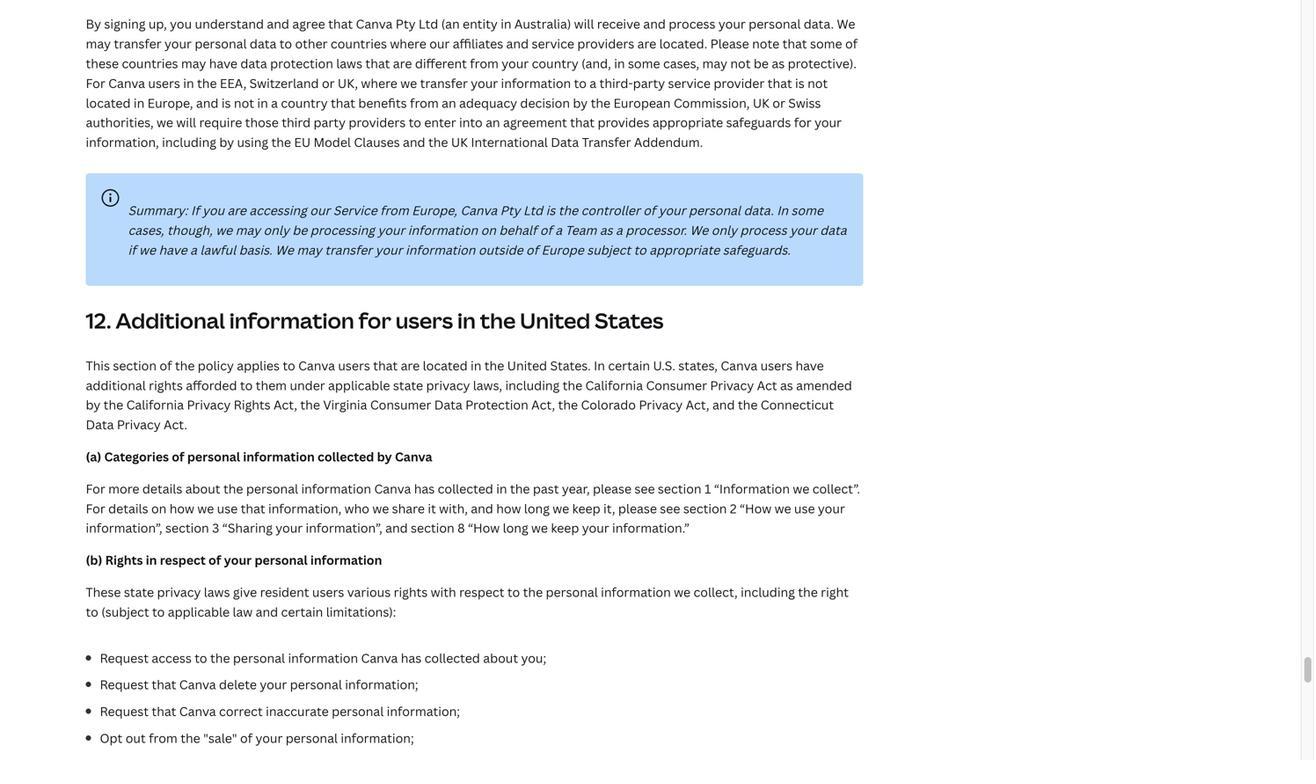 Task type: vqa. For each thing, say whether or not it's contained in the screenshot.
information in BY SIGNING UP, YOU UNDERSTAND AND AGREE THAT CANVA PTY LTD (AN ENTITY IN AUSTRALIA) WILL RECEIVE AND PROCESS YOUR PERSONAL DATA. WE MAY TRANSFER YOUR PERSONAL DATA TO OTHER COUNTRIES WHERE OUR AFFILIATES AND SERVICE PROVIDERS ARE LOCATED. PLEASE NOTE THAT SOME OF THESE COUNTRIES MAY HAVE DATA PROTECTION LAWS THAT ARE DIFFERENT FROM YOUR COUNTRY (AND, IN SOME CASES, MAY NOT BE AS PROTECTIVE). FOR CANVA USERS IN THE EEA, SWITZERLAND OR UK, WHERE WE TRANSFER YOUR INFORMATION TO A THIRD-PARTY SERVICE PROVIDER THAT IS NOT LOCATED IN EUROPE, AND IS NOT IN A COUNTRY THAT BENEFITS FROM AN ADEQUACY DECISION BY THE EUROPEAN COMMISSION, UK OR SWISS AUTHORITIES, WE WILL REQUIRE THOSE THIRD PARTY PROVIDERS TO ENTER INTO AN AGREEMENT THAT PROVIDES APPROPRIATE SAFEGUARDS FOR YOUR INFORMATION, INCLUDING BY USING THE EU MODEL CLAUSES AND THE UK INTERNATIONAL DATA TRANSFER ADDENDUM.
yes



Task type: locate. For each thing, give the bounding box(es) containing it.
accessing
[[249, 202, 307, 219]]

act,
[[274, 396, 297, 413], [531, 396, 555, 413], [686, 396, 710, 413]]

located inside this section of the policy applies to canva users that are located in the united states. in certain u.s. states, canva users have additional rights afforded to them under applicable state privacy laws, including the california consumer privacy act as amended by the california privacy rights act, the virginia consumer data protection act, the colorado privacy act, and the connecticut data privacy act.
[[423, 357, 468, 374]]

we left collect".
[[793, 480, 810, 497]]

that inside this section of the policy applies to canva users that are located in the united states. in certain u.s. states, canva users have additional rights afforded to them under applicable state privacy laws, including the california consumer privacy act as amended by the california privacy rights act, the virginia consumer data protection act, the colorado privacy act, and the connecticut data privacy act.
[[373, 357, 398, 374]]

0 vertical spatial long
[[524, 500, 550, 517]]

0 vertical spatial is
[[795, 75, 805, 91]]

in inside for more details about the personal information canva has collected in the past year, please see section 1 "information we collect". for details on how we use that information, who we share it with, and how long we keep it, please see section 2 "how we use your information", section 3 "sharing your information", and section 8 "how long we keep your information."
[[496, 480, 507, 497]]

australia)
[[515, 16, 571, 32]]

long
[[524, 500, 550, 517], [503, 520, 528, 536]]

connecticut
[[761, 396, 834, 413]]

0 horizontal spatial we
[[275, 241, 294, 258]]

ltd left (an
[[419, 16, 438, 32]]

located
[[86, 94, 131, 111], [423, 357, 468, 374]]

2 vertical spatial some
[[791, 202, 823, 219]]

states
[[595, 306, 664, 335]]

privacy
[[710, 377, 754, 393], [187, 396, 231, 413], [639, 396, 683, 413], [117, 416, 161, 433]]

under
[[290, 377, 325, 393]]

for
[[86, 75, 105, 91], [86, 480, 105, 497], [86, 500, 105, 517]]

rights left with
[[394, 584, 428, 600]]

2 horizontal spatial is
[[795, 75, 805, 91]]

1 horizontal spatial state
[[393, 377, 423, 393]]

0 horizontal spatial certain
[[281, 603, 323, 620]]

inaccurate
[[266, 703, 329, 720]]

more
[[108, 480, 139, 497]]

1 act, from the left
[[274, 396, 297, 413]]

as right act
[[780, 377, 793, 393]]

laws left give
[[204, 584, 230, 600]]

1 horizontal spatial including
[[505, 377, 560, 393]]

virginia
[[323, 396, 367, 413]]

information", down more
[[86, 520, 162, 536]]

0 vertical spatial appropriate
[[653, 114, 723, 131]]

1 vertical spatial including
[[505, 377, 560, 393]]

1 vertical spatial information,
[[268, 500, 342, 517]]

1 horizontal spatial rights
[[234, 396, 271, 413]]

2 vertical spatial data
[[86, 416, 114, 433]]

data. up protective).
[[804, 16, 834, 32]]

uk down into
[[451, 134, 468, 151]]

for more details about the personal information canva has collected in the past year, please see section 1 "information we collect". for details on how we use that information, who we share it with, and how long we keep it, please see section 2 "how we use your information", section 3 "sharing your information", and section 8 "how long we keep your information."
[[86, 480, 860, 536]]

1 horizontal spatial information,
[[268, 500, 342, 517]]

a up "europe"
[[555, 222, 562, 238]]

processor.
[[626, 222, 687, 238]]

1 vertical spatial cases,
[[128, 222, 164, 238]]

information,
[[86, 134, 159, 151], [268, 500, 342, 517]]

policy
[[198, 357, 234, 374]]

on inside summary: if you are accessing our service from europe, canva pty ltd is the controller of your personal data. in some cases, though, we may only be processing your information on behalf of a team as a processor. we only process your data if we have a lawful basis. we may transfer your information outside of europe subject to appropriate safeguards.
[[481, 222, 496, 238]]

users up limitations):
[[312, 584, 344, 600]]

pty inside summary: if you are accessing our service from europe, canva pty ltd is the controller of your personal data. in some cases, though, we may only be processing your information on behalf of a team as a processor. we only process your data if we have a lawful basis. we may transfer your information outside of europe subject to appropriate safeguards.
[[500, 202, 520, 219]]

certain inside this section of the policy applies to canva users that are located in the united states. in certain u.s. states, canva users have additional rights afforded to them under applicable state privacy laws, including the california consumer privacy act as amended by the california privacy rights act, the virginia consumer data protection act, the colorado privacy act, and the connecticut data privacy act.
[[608, 357, 650, 374]]

to right 'access'
[[195, 649, 207, 666]]

be down note
[[754, 55, 769, 72]]

behalf
[[499, 222, 537, 238]]

those
[[245, 114, 279, 131]]

0 horizontal spatial information",
[[86, 520, 162, 536]]

california
[[585, 377, 643, 393], [126, 396, 184, 413]]

0 vertical spatial process
[[669, 16, 716, 32]]

be inside by signing up, you understand and agree that canva pty ltd (an entity in australia) will receive and process your personal data. we may transfer your personal data to other countries where our affiliates and service providers are located. please note that some of these countries may have data protection laws that are different from your country (and, in some cases, may not be as protective). for canva users in the eea, switzerland or uk, where we transfer your information to a third-party service provider that is not located in europe, and is not in a country that benefits from an adequacy decision by the european commission, uk or swiss authorities, we will require those third party providers to enter into an agreement that provides appropriate safeguards for your information, including by using the eu model clauses and the uk international data transfer addendum.
[[754, 55, 769, 72]]

1 horizontal spatial countries
[[331, 35, 387, 52]]

information up applies
[[229, 306, 354, 335]]

applicable inside this section of the policy applies to canva users that are located in the united states. in certain u.s. states, canva users have additional rights afforded to them under applicable state privacy laws, including the california consumer privacy act as amended by the california privacy rights act, the virginia consumer data protection act, the colorado privacy act, and the connecticut data privacy act.
[[328, 377, 390, 393]]

these
[[86, 55, 119, 72]]

may down 'processing'
[[297, 241, 322, 258]]

canva inside for more details about the personal information canva has collected in the past year, please see section 1 "information we collect". for details on how we use that information, who we share it with, and how long we keep it, please see section 2 "how we use your information", section 3 "sharing your information", and section 8 "how long we keep your information."
[[374, 480, 411, 497]]

in right states.
[[594, 357, 605, 374]]

switzerland
[[249, 75, 319, 91]]

1 vertical spatial applicable
[[168, 603, 230, 620]]

consumer
[[646, 377, 707, 393], [370, 396, 431, 413]]

1 horizontal spatial use
[[794, 500, 815, 517]]

these
[[86, 584, 121, 600]]

swiss
[[788, 94, 821, 111]]

request access to the personal information canva has collected about you;
[[100, 649, 546, 666]]

process up "located."
[[669, 16, 716, 32]]

0 horizontal spatial only
[[263, 222, 289, 238]]

third
[[282, 114, 311, 131]]

0 vertical spatial in
[[777, 202, 788, 219]]

1 information", from the left
[[86, 520, 162, 536]]

personal up note
[[749, 16, 801, 32]]

long right 8
[[503, 520, 528, 536]]

request
[[100, 649, 149, 666], [100, 676, 149, 693], [100, 703, 149, 720]]

our up 'processing'
[[310, 202, 330, 219]]

as inside by signing up, you understand and agree that canva pty ltd (an entity in australia) will receive and process your personal data. we may transfer your personal data to other countries where our affiliates and service providers are located. please note that some of these countries may have data protection laws that are different from your country (and, in some cases, may not be as protective). for canva users in the eea, switzerland or uk, where we transfer your information to a third-party service provider that is not located in europe, and is not in a country that benefits from an adequacy decision by the european commission, uk or swiss authorities, we will require those third party providers to enter into an agreement that provides appropriate safeguards for your information, including by using the eu model clauses and the uk international data transfer addendum.
[[772, 55, 785, 72]]

privacy
[[426, 377, 470, 393], [157, 584, 201, 600]]

2 vertical spatial have
[[796, 357, 824, 374]]

0 horizontal spatial process
[[669, 16, 716, 32]]

1 horizontal spatial in
[[777, 202, 788, 219]]

you inside summary: if you are accessing our service from europe, canva pty ltd is the controller of your personal data. in some cases, though, we may only be processing your information on behalf of a team as a processor. we only process your data if we have a lawful basis. we may transfer your information outside of europe subject to appropriate safeguards.
[[202, 202, 224, 219]]

0 horizontal spatial be
[[292, 222, 307, 238]]

if
[[128, 241, 136, 258]]

details down more
[[108, 500, 148, 517]]

0 horizontal spatial transfer
[[114, 35, 162, 52]]

keep
[[572, 500, 600, 517], [551, 520, 579, 536]]

2 for from the top
[[86, 480, 105, 497]]

in inside this section of the policy applies to canva users that are located in the united states. in certain u.s. states, canva users have additional rights afforded to them under applicable state privacy laws, including the california consumer privacy act as amended by the california privacy rights act, the virginia consumer data protection act, the colorado privacy act, and the connecticut data privacy act.
[[471, 357, 482, 374]]

1 vertical spatial collected
[[438, 480, 493, 497]]

act, down them
[[274, 396, 297, 413]]

share
[[392, 500, 425, 517]]

0 horizontal spatial located
[[86, 94, 131, 111]]

request for request that canva correct inaccurate personal information;
[[100, 703, 149, 720]]

is
[[795, 75, 805, 91], [222, 94, 231, 111], [546, 202, 555, 219]]

adequacy
[[459, 94, 517, 111]]

decision
[[520, 94, 570, 111]]

section down 1
[[683, 500, 727, 517]]

on down categories
[[151, 500, 167, 517]]

1 horizontal spatial act,
[[531, 396, 555, 413]]

0 horizontal spatial act,
[[274, 396, 297, 413]]

have inside by signing up, you understand and agree that canva pty ltd (an entity in australia) will receive and process your personal data. we may transfer your personal data to other countries where our affiliates and service providers are located. please note that some of these countries may have data protection laws that are different from your country (and, in some cases, may not be as protective). for canva users in the eea, switzerland or uk, where we transfer your information to a third-party service provider that is not located in europe, and is not in a country that benefits from an adequacy decision by the european commission, uk or swiss authorities, we will require those third party providers to enter into an agreement that provides appropriate safeguards for your information, including by using the eu model clauses and the uk international data transfer addendum.
[[209, 55, 237, 72]]

process
[[669, 16, 716, 32], [740, 222, 787, 238]]

1 horizontal spatial transfer
[[325, 241, 372, 258]]

1 how from the left
[[170, 500, 194, 517]]

ltd
[[419, 16, 438, 32], [523, 202, 543, 219]]

2 information", from the left
[[306, 520, 382, 536]]

united
[[520, 306, 590, 335], [507, 357, 547, 374]]

transfer
[[114, 35, 162, 52], [420, 75, 468, 91], [325, 241, 372, 258]]

your down affiliates
[[502, 55, 529, 72]]

2 horizontal spatial data
[[551, 134, 579, 151]]

including inside this section of the policy applies to canva users that are located in the united states. in certain u.s. states, canva users have additional rights afforded to them under applicable state privacy laws, including the california consumer privacy act as amended by the california privacy rights act, the virginia consumer data protection act, the colorado privacy act, and the connecticut data privacy act.
[[505, 377, 560, 393]]

0 vertical spatial or
[[322, 75, 335, 91]]

has down these state privacy laws give resident users various rights with respect to the personal information we collect, including the right to (subject to applicable law and certain limitations):
[[401, 649, 422, 666]]

data left 'protection'
[[434, 396, 462, 413]]

information, inside for more details about the personal information canva has collected in the past year, please see section 1 "information we collect". for details on how we use that information, who we share it with, and how long we keep it, please see section 2 "how we use your information", section 3 "sharing your information", and section 8 "how long we keep your information."
[[268, 500, 342, 517]]

the
[[197, 75, 217, 91], [591, 94, 611, 111], [271, 134, 291, 151], [428, 134, 448, 151], [558, 202, 578, 219], [480, 306, 516, 335], [175, 357, 195, 374], [484, 357, 504, 374], [563, 377, 583, 393], [104, 396, 123, 413], [300, 396, 320, 413], [558, 396, 578, 413], [738, 396, 758, 413], [223, 480, 243, 497], [510, 480, 530, 497], [523, 584, 543, 600], [798, 584, 818, 600], [210, 649, 230, 666], [180, 730, 200, 746]]

data inside summary: if you are accessing our service from europe, canva pty ltd is the controller of your personal data. in some cases, though, we may only be processing your information on behalf of a team as a processor. we only process your data if we have a lawful basis. we may transfer your information outside of europe subject to appropriate safeguards.
[[820, 222, 847, 238]]

please
[[593, 480, 632, 497], [618, 500, 657, 517]]

0 vertical spatial request
[[100, 649, 149, 666]]

1 vertical spatial respect
[[459, 584, 504, 600]]

california up act.
[[126, 396, 184, 413]]

(b)
[[86, 552, 102, 568]]

are
[[637, 35, 656, 52], [393, 55, 412, 72], [227, 202, 246, 219], [401, 357, 420, 374]]

require
[[199, 114, 242, 131]]

1 vertical spatial where
[[361, 75, 398, 91]]

1 vertical spatial located
[[423, 357, 468, 374]]

use up the 3
[[217, 500, 238, 517]]

personal down (a) categories of personal information collected by canva
[[246, 480, 298, 497]]

users up "virginia"
[[338, 357, 370, 374]]

information up the various
[[310, 552, 382, 568]]

data up the (a)
[[86, 416, 114, 433]]

correct
[[219, 703, 263, 720]]

or
[[322, 75, 335, 91], [773, 94, 785, 111]]

have
[[209, 55, 237, 72], [159, 241, 187, 258], [796, 357, 824, 374]]

we right if
[[139, 241, 156, 258]]

1 vertical spatial united
[[507, 357, 547, 374]]

from
[[470, 55, 499, 72], [410, 94, 439, 111], [380, 202, 409, 219], [149, 730, 178, 746]]

collected up the with,
[[438, 480, 493, 497]]

1 horizontal spatial data.
[[804, 16, 834, 32]]

certain inside these state privacy laws give resident users various rights with respect to the personal information we collect, including the right to (subject to applicable law and certain limitations):
[[281, 603, 323, 620]]

transfer down 'processing'
[[325, 241, 372, 258]]

including right collect,
[[741, 584, 795, 600]]

rights up act.
[[149, 377, 183, 393]]

rights inside this section of the policy applies to canva users that are located in the united states. in certain u.s. states, canva users have additional rights afforded to them under applicable state privacy laws, including the california consumer privacy act as amended by the california privacy rights act, the virginia consumer data protection act, the colorado privacy act, and the connecticut data privacy act.
[[149, 377, 183, 393]]

1 vertical spatial transfer
[[420, 75, 468, 91]]

1 horizontal spatial "how
[[740, 500, 772, 517]]

protective).
[[788, 55, 857, 72]]

privacy down u.s.
[[639, 396, 683, 413]]

them
[[256, 377, 287, 393]]

1 horizontal spatial for
[[794, 114, 812, 131]]

addendum.
[[634, 134, 703, 151]]

1 horizontal spatial about
[[483, 649, 518, 666]]

of down act.
[[172, 448, 184, 465]]

may up these
[[86, 35, 111, 52]]

information inside these state privacy laws give resident users various rights with respect to the personal information we collect, including the right to (subject to applicable law and certain limitations):
[[601, 584, 671, 600]]

1 vertical spatial you
[[202, 202, 224, 219]]

party
[[633, 75, 665, 91], [314, 114, 346, 131]]

for inside by signing up, you understand and agree that canva pty ltd (an entity in australia) will receive and process your personal data. we may transfer your personal data to other countries where our affiliates and service providers are located. please note that some of these countries may have data protection laws that are different from your country (and, in some cases, may not be as protective). for canva users in the eea, switzerland or uk, where we transfer your information to a third-party service provider that is not located in europe, and is not in a country that benefits from an adequacy decision by the european commission, uk or swiss authorities, we will require those third party providers to enter into an agreement that provides appropriate safeguards for your information, including by using the eu model clauses and the uk international data transfer addendum.
[[794, 114, 812, 131]]

privacy up categories
[[117, 416, 161, 433]]

you;
[[521, 649, 546, 666]]

1 vertical spatial countries
[[122, 55, 178, 72]]

0 vertical spatial details
[[142, 480, 182, 497]]

has
[[414, 480, 435, 497], [401, 649, 422, 666]]

state down the 12. additional information for users in the united states
[[393, 377, 423, 393]]

personal inside summary: if you are accessing our service from europe, canva pty ltd is the controller of your personal data. in some cases, though, we may only be processing your information on behalf of a team as a processor. we only process your data if we have a lawful basis. we may transfer your information outside of europe subject to appropriate safeguards.
[[689, 202, 741, 219]]

as inside this section of the policy applies to canva users that are located in the united states. in certain u.s. states, canva users have additional rights afforded to them under applicable state privacy laws, including the california consumer privacy act as amended by the california privacy rights act, the virginia consumer data protection act, the colorado privacy act, and the connecticut data privacy act.
[[780, 377, 793, 393]]

laws inside these state privacy laws give resident users various rights with respect to the personal information we collect, including the right to (subject to applicable law and certain limitations):
[[204, 584, 230, 600]]

a down switzerland at left top
[[271, 94, 278, 111]]

0 vertical spatial party
[[633, 75, 665, 91]]

rights inside this section of the policy applies to canva users that are located in the united states. in certain u.s. states, canva users have additional rights afforded to them under applicable state privacy laws, including the california consumer privacy act as amended by the california privacy rights act, the virginia consumer data protection act, the colorado privacy act, and the connecticut data privacy act.
[[234, 396, 271, 413]]

users inside by signing up, you understand and agree that canva pty ltd (an entity in australia) will receive and process your personal data. we may transfer your personal data to other countries where our affiliates and service providers are located. please note that some of these countries may have data protection laws that are different from your country (and, in some cases, may not be as protective). for canva users in the eea, switzerland or uk, where we transfer your information to a third-party service provider that is not located in europe, and is not in a country that benefits from an adequacy decision by the european commission, uk or swiss authorities, we will require those third party providers to enter into an agreement that provides appropriate safeguards for your information, including by using the eu model clauses and the uk international data transfer addendum.
[[148, 75, 180, 91]]

colorado
[[581, 396, 636, 413]]

appropriate down processor.
[[649, 241, 720, 258]]

the inside summary: if you are accessing our service from europe, canva pty ltd is the controller of your personal data. in some cases, though, we may only be processing your information on behalf of a team as a processor. we only process your data if we have a lawful basis. we may transfer your information outside of europe subject to appropriate safeguards.
[[558, 202, 578, 219]]

may
[[86, 35, 111, 52], [181, 55, 206, 72], [702, 55, 727, 72], [235, 222, 260, 238], [297, 241, 322, 258]]

2 how from the left
[[496, 500, 521, 517]]

1 request from the top
[[100, 649, 149, 666]]

is up the swiss
[[795, 75, 805, 91]]

including inside these state privacy laws give resident users various rights with respect to the personal information we collect, including the right to (subject to applicable law and certain limitations):
[[741, 584, 795, 600]]

to up them
[[283, 357, 295, 374]]

united inside this section of the policy applies to canva users that are located in the united states. in certain u.s. states, canva users have additional rights afforded to them under applicable state privacy laws, including the california consumer privacy act as amended by the california privacy rights act, the virginia consumer data protection act, the colorado privacy act, and the connecticut data privacy act.
[[507, 357, 547, 374]]

collected down these state privacy laws give resident users various rights with respect to the personal information we collect, including the right to (subject to applicable law and certain limitations):
[[425, 649, 480, 666]]

u.s.
[[653, 357, 675, 374]]

1 vertical spatial or
[[773, 94, 785, 111]]

data
[[250, 35, 277, 52], [240, 55, 267, 72], [820, 222, 847, 238]]

0 horizontal spatial country
[[281, 94, 328, 111]]

please
[[710, 35, 749, 52]]

1 vertical spatial rights
[[394, 584, 428, 600]]

as up subject
[[600, 222, 613, 238]]

your down service on the top of page
[[375, 241, 402, 258]]

by signing up, you understand and agree that canva pty ltd (an entity in australia) will receive and process your personal data. we may transfer your personal data to other countries where our affiliates and service providers are located. please note that some of these countries may have data protection laws that are different from your country (and, in some cases, may not be as protective). for canva users in the eea, switzerland or uk, where we transfer your information to a third-party service provider that is not located in europe, and is not in a country that benefits from an adequacy decision by the european commission, uk or swiss authorities, we will require those third party providers to enter into an agreement that provides appropriate safeguards for your information, including by using the eu model clauses and the uk international data transfer addendum.
[[86, 16, 858, 151]]

1 horizontal spatial you
[[202, 202, 224, 219]]

entity
[[463, 16, 498, 32]]

personal inside for more details about the personal information canva has collected in the past year, please see section 1 "information we collect". for details on how we use that information, who we share it with, and how long we keep it, please see section 2 "how we use your information", section 3 "sharing your information", and section 8 "how long we keep your information."
[[246, 480, 298, 497]]

1 horizontal spatial see
[[660, 500, 680, 517]]

by down additional
[[86, 396, 101, 413]]

as down note
[[772, 55, 785, 72]]

2 use from the left
[[794, 500, 815, 517]]

some
[[810, 35, 842, 52], [628, 55, 660, 72], [791, 202, 823, 219]]

we inside these state privacy laws give resident users various rights with respect to the personal information we collect, including the right to (subject to applicable law and certain limitations):
[[674, 584, 691, 600]]

model
[[314, 134, 351, 151]]

2 horizontal spatial have
[[796, 357, 824, 374]]

countries up uk,
[[331, 35, 387, 52]]

0 horizontal spatial pty
[[396, 16, 416, 32]]

please up it, on the bottom of page
[[593, 480, 632, 497]]

3 request from the top
[[100, 703, 149, 720]]

information inside by signing up, you understand and agree that canva pty ltd (an entity in australia) will receive and process your personal data. we may transfer your personal data to other countries where our affiliates and service providers are located. please note that some of these countries may have data protection laws that are different from your country (and, in some cases, may not be as protective). for canva users in the eea, switzerland or uk, where we transfer your information to a third-party service provider that is not located in europe, and is not in a country that benefits from an adequacy decision by the european commission, uk or swiss authorities, we will require those third party providers to enter into an agreement that provides appropriate safeguards for your information, including by using the eu model clauses and the uk international data transfer addendum.
[[501, 75, 571, 91]]

1 horizontal spatial an
[[486, 114, 500, 131]]

from down affiliates
[[470, 55, 499, 72]]

1 horizontal spatial uk
[[753, 94, 770, 111]]

your up request that canva correct inaccurate personal information;
[[260, 676, 287, 693]]

0 horizontal spatial see
[[635, 480, 655, 497]]

section
[[113, 357, 157, 374], [658, 480, 702, 497], [683, 500, 727, 517], [165, 520, 209, 536], [411, 520, 455, 536]]

united left states.
[[507, 357, 547, 374]]

certain
[[608, 357, 650, 374], [281, 603, 323, 620]]

act
[[757, 377, 777, 393]]

a
[[590, 75, 597, 91], [271, 94, 278, 111], [555, 222, 562, 238], [616, 222, 623, 238], [190, 241, 197, 258]]

process up safeguards.
[[740, 222, 787, 238]]

we up protective).
[[837, 16, 855, 32]]

your up please
[[719, 16, 746, 32]]

law
[[233, 603, 253, 620]]

0 vertical spatial laws
[[336, 55, 362, 72]]

1 vertical spatial uk
[[451, 134, 468, 151]]

europe, up authorities,
[[147, 94, 193, 111]]

0 vertical spatial transfer
[[114, 35, 162, 52]]

2
[[730, 500, 737, 517]]

be
[[754, 55, 769, 72], [292, 222, 307, 238]]

2 vertical spatial data
[[820, 222, 847, 238]]

your down up,
[[165, 35, 192, 52]]

0 vertical spatial we
[[837, 16, 855, 32]]

will left the require
[[176, 114, 196, 131]]

2 only from the left
[[711, 222, 737, 238]]

1 horizontal spatial respect
[[459, 584, 504, 600]]

users up authorities,
[[148, 75, 180, 91]]

rights inside these state privacy laws give resident users various rights with respect to the personal information we collect, including the right to (subject to applicable law and certain limitations):
[[394, 584, 428, 600]]

and inside these state privacy laws give resident users various rights with respect to the personal information we collect, including the right to (subject to applicable law and certain limitations):
[[256, 603, 278, 620]]

party up european
[[633, 75, 665, 91]]

1 horizontal spatial be
[[754, 55, 769, 72]]

personal right inaccurate
[[332, 703, 384, 720]]

1 horizontal spatial applicable
[[328, 377, 390, 393]]

0 horizontal spatial data.
[[744, 202, 774, 219]]

is inside summary: if you are accessing our service from europe, canva pty ltd is the controller of your personal data. in some cases, though, we may only be processing your information on behalf of a team as a processor. we only process your data if we have a lawful basis. we may transfer your information outside of europe subject to appropriate safeguards.
[[546, 202, 555, 219]]

0 horizontal spatial europe,
[[147, 94, 193, 111]]

0 horizontal spatial "how
[[468, 520, 500, 536]]

1 vertical spatial ltd
[[523, 202, 543, 219]]

to down these
[[86, 603, 98, 620]]

2 vertical spatial information;
[[341, 730, 414, 746]]

for inside by signing up, you understand and agree that canva pty ltd (an entity in australia) will receive and process your personal data. we may transfer your personal data to other countries where our affiliates and service providers are located. please note that some of these countries may have data protection laws that are different from your country (and, in some cases, may not be as protective). for canva users in the eea, switzerland or uk, where we transfer your information to a third-party service provider that is not located in europe, and is not in a country that benefits from an adequacy decision by the european commission, uk or swiss authorities, we will require those third party providers to enter into an agreement that provides appropriate safeguards for your information, including by using the eu model clauses and the uk international data transfer addendum.
[[86, 75, 105, 91]]

note
[[752, 35, 780, 52]]

we up benefits
[[400, 75, 417, 91]]

of up "europe"
[[540, 222, 552, 238]]

3 act, from the left
[[686, 396, 710, 413]]

your up safeguards.
[[790, 222, 817, 238]]

2 request from the top
[[100, 676, 149, 693]]

process inside summary: if you are accessing our service from europe, canva pty ltd is the controller of your personal data. in some cases, though, we may only be processing your information on behalf of a team as a processor. we only process your data if we have a lawful basis. we may transfer your information outside of europe subject to appropriate safeguards.
[[740, 222, 787, 238]]

or left uk,
[[322, 75, 335, 91]]

limitations):
[[326, 603, 396, 620]]

0 vertical spatial has
[[414, 480, 435, 497]]

benefits
[[358, 94, 407, 111]]

2 vertical spatial is
[[546, 202, 555, 219]]

will left receive in the top left of the page
[[574, 16, 594, 32]]

information down information." at bottom
[[601, 584, 671, 600]]

on
[[481, 222, 496, 238], [151, 500, 167, 517]]

to
[[279, 35, 292, 52], [574, 75, 587, 91], [409, 114, 421, 131], [634, 241, 646, 258], [283, 357, 295, 374], [240, 377, 253, 393], [507, 584, 520, 600], [86, 603, 98, 620], [152, 603, 165, 620], [195, 649, 207, 666]]

consumer down u.s.
[[646, 377, 707, 393]]

your down it, on the bottom of page
[[582, 520, 609, 536]]

1 vertical spatial long
[[503, 520, 528, 536]]

1 vertical spatial pty
[[500, 202, 520, 219]]

0 horizontal spatial consumer
[[370, 396, 431, 413]]

1 only from the left
[[263, 222, 289, 238]]

personal up safeguards.
[[689, 202, 741, 219]]

2 act, from the left
[[531, 396, 555, 413]]

data down agreement
[[551, 134, 579, 151]]

be inside summary: if you are accessing our service from europe, canva pty ltd is the controller of your personal data. in some cases, though, we may only be processing your information on behalf of a team as a processor. we only process your data if we have a lawful basis. we may transfer your information outside of europe subject to appropriate safeguards.
[[292, 222, 307, 238]]

protection
[[270, 55, 333, 72]]

0 vertical spatial on
[[481, 222, 496, 238]]

0 horizontal spatial is
[[222, 94, 231, 111]]

in
[[501, 16, 512, 32], [614, 55, 625, 72], [183, 75, 194, 91], [134, 94, 145, 111], [257, 94, 268, 111], [457, 306, 476, 335], [471, 357, 482, 374], [496, 480, 507, 497], [146, 552, 157, 568]]

1 vertical spatial certain
[[281, 603, 323, 620]]

0 horizontal spatial information,
[[86, 134, 159, 151]]

2 vertical spatial we
[[275, 241, 294, 258]]

or left the swiss
[[773, 94, 785, 111]]

and up the require
[[196, 94, 219, 111]]

we right authorities,
[[157, 114, 173, 131]]

1 vertical spatial request
[[100, 676, 149, 693]]

receive
[[597, 16, 640, 32]]

data. inside by signing up, you understand and agree that canva pty ltd (an entity in australia) will receive and process your personal data. we may transfer your personal data to other countries where our affiliates and service providers are located. please note that some of these countries may have data protection laws that are different from your country (and, in some cases, may not be as protective). for canva users in the eea, switzerland or uk, where we transfer your information to a third-party service provider that is not located in europe, and is not in a country that benefits from an adequacy decision by the european commission, uk or swiss authorities, we will require those third party providers to enter into an agreement that provides appropriate safeguards for your information, including by using the eu model clauses and the uk international data transfer addendum.
[[804, 16, 834, 32]]

1 for from the top
[[86, 75, 105, 91]]

information; for request that canva delete your personal information;
[[345, 676, 418, 693]]

privacy inside these state privacy laws give resident users various rights with respect to the personal information we collect, including the right to (subject to applicable law and certain limitations):
[[157, 584, 201, 600]]

0 vertical spatial privacy
[[426, 377, 470, 393]]

ltd inside by signing up, you understand and agree that canva pty ltd (an entity in australia) will receive and process your personal data. we may transfer your personal data to other countries where our affiliates and service providers are located. please note that some of these countries may have data protection laws that are different from your country (and, in some cases, may not be as protective). for canva users in the eea, switzerland or uk, where we transfer your information to a third-party service provider that is not located in europe, and is not in a country that benefits from an adequacy decision by the european commission, uk or swiss authorities, we will require those third party providers to enter into an agreement that provides appropriate safeguards for your information, including by using the eu model clauses and the uk international data transfer addendum.
[[419, 16, 438, 32]]

0 vertical spatial for
[[794, 114, 812, 131]]

2 horizontal spatial transfer
[[420, 75, 468, 91]]

only up safeguards.
[[711, 222, 737, 238]]

we right processor.
[[690, 222, 708, 238]]

2 horizontal spatial act,
[[686, 396, 710, 413]]

of down the behalf
[[526, 241, 538, 258]]

countries
[[331, 35, 387, 52], [122, 55, 178, 72]]

respect
[[160, 552, 206, 568], [459, 584, 504, 600]]

1 use from the left
[[217, 500, 238, 517]]

you inside by signing up, you understand and agree that canva pty ltd (an entity in australia) will receive and process your personal data. we may transfer your personal data to other countries where our affiliates and service providers are located. please note that some of these countries may have data protection laws that are different from your country (and, in some cases, may not be as protective). for canva users in the eea, switzerland or uk, where we transfer your information to a third-party service provider that is not located in europe, and is not in a country that benefits from an adequacy decision by the european commission, uk or swiss authorities, we will require those third party providers to enter into an agreement that provides appropriate safeguards for your information, including by using the eu model clauses and the uk international data transfer addendum.
[[170, 16, 192, 32]]



Task type: describe. For each thing, give the bounding box(es) containing it.
1 vertical spatial is
[[222, 94, 231, 111]]

state inside this section of the policy applies to canva users that are located in the united states. in certain u.s. states, canva users have additional rights afforded to them under applicable state privacy laws, including the california consumer privacy act as amended by the california privacy rights act, the virginia consumer data protection act, the colorado privacy act, and the connecticut data privacy act.
[[393, 377, 423, 393]]

data inside by signing up, you understand and agree that canva pty ltd (an entity in australia) will receive and process your personal data. we may transfer your personal data to other countries where our affiliates and service providers are located. please note that some of these countries may have data protection laws that are different from your country (and, in some cases, may not be as protective). for canva users in the eea, switzerland or uk, where we transfer your information to a third-party service provider that is not located in europe, and is not in a country that benefits from an adequacy decision by the european commission, uk or swiss authorities, we will require those third party providers to enter into an agreement that provides appropriate safeguards for your information, including by using the eu model clauses and the uk international data transfer addendum.
[[551, 134, 579, 151]]

this
[[86, 357, 110, 374]]

controller
[[581, 202, 640, 219]]

1 vertical spatial data
[[434, 396, 462, 413]]

0 vertical spatial please
[[593, 480, 632, 497]]

europe, inside by signing up, you understand and agree that canva pty ltd (an entity in australia) will receive and process your personal data. we may transfer your personal data to other countries where our affiliates and service providers are located. please note that some of these countries may have data protection laws that are different from your country (and, in some cases, may not be as protective). for canva users in the eea, switzerland or uk, where we transfer your information to a third-party service provider that is not located in europe, and is not in a country that benefits from an adequacy decision by the european commission, uk or swiss authorities, we will require those third party providers to enter into an agreement that provides appropriate safeguards for your information, including by using the eu model clauses and the uk international data transfer addendum.
[[147, 94, 193, 111]]

applicable inside these state privacy laws give resident users various rights with respect to the personal information we collect, including the right to (subject to applicable law and certain limitations):
[[168, 603, 230, 620]]

personal inside these state privacy laws give resident users various rights with respect to the personal information we collect, including the right to (subject to applicable law and certain limitations):
[[546, 584, 598, 600]]

section inside this section of the policy applies to canva users that are located in the united states. in certain u.s. states, canva users have additional rights afforded to them under applicable state privacy laws, including the california consumer privacy act as amended by the california privacy rights act, the virginia consumer data protection act, the colorado privacy act, and the connecticut data privacy act.
[[113, 357, 157, 374]]

"sale"
[[203, 730, 237, 746]]

it,
[[603, 500, 615, 517]]

1 horizontal spatial party
[[633, 75, 665, 91]]

additional
[[116, 306, 225, 335]]

these state privacy laws give resident users various rights with respect to the personal information we collect, including the right to (subject to applicable law and certain limitations):
[[86, 584, 849, 620]]

canva inside summary: if you are accessing our service from europe, canva pty ltd is the controller of your personal data. in some cases, though, we may only be processing your information on behalf of a team as a processor. we only process your data if we have a lawful basis. we may transfer your information outside of europe subject to appropriate safeguards.
[[460, 202, 497, 219]]

access
[[152, 649, 192, 666]]

it
[[428, 500, 436, 517]]

request that canva correct inaccurate personal information;
[[100, 703, 460, 720]]

request for request access to the personal information canva has collected about you;
[[100, 649, 149, 666]]

processing
[[310, 222, 375, 238]]

0 vertical spatial service
[[532, 35, 574, 52]]

this section of the policy applies to canva users that are located in the united states. in certain u.s. states, canva users have additional rights afforded to them under applicable state privacy laws, including the california consumer privacy act as amended by the california privacy rights act, the virginia consumer data protection act, the colorado privacy act, and the connecticut data privacy act.
[[86, 357, 852, 433]]

(a) categories of personal information collected by canva
[[86, 448, 432, 465]]

from up enter
[[410, 94, 439, 111]]

lawful
[[200, 241, 236, 258]]

request for request that canva delete your personal information;
[[100, 676, 149, 693]]

personal down 'understand'
[[195, 35, 247, 52]]

data. inside summary: if you are accessing our service from europe, canva pty ltd is the controller of your personal data. in some cases, though, we may only be processing your information on behalf of a team as a processor. we only process your data if we have a lawful basis. we may transfer your information outside of europe subject to appropriate safeguards.
[[744, 202, 774, 219]]

users inside these state privacy laws give resident users various rights with respect to the personal information we collect, including the right to (subject to applicable law and certain limitations):
[[312, 584, 344, 600]]

"information
[[714, 480, 790, 497]]

we down the past
[[531, 520, 548, 536]]

1 horizontal spatial country
[[532, 55, 579, 72]]

information up inaccurate
[[288, 649, 358, 666]]

provides
[[598, 114, 650, 131]]

8
[[457, 520, 465, 536]]

your right "sharing
[[276, 520, 303, 536]]

provider
[[714, 75, 765, 91]]

of right "sale" at left
[[240, 730, 253, 746]]

12.
[[86, 306, 111, 335]]

has inside for more details about the personal information canva has collected in the past year, please see section 1 "information we collect". for details on how we use that information, who we share it with, and how long we keep it, please see section 2 "how we use your information", section 3 "sharing your information", and section 8 "how long we keep your information."
[[414, 480, 435, 497]]

service
[[333, 202, 377, 219]]

and up "located."
[[643, 16, 666, 32]]

personal down act.
[[187, 448, 240, 465]]

may up basis.
[[235, 222, 260, 238]]

from right out
[[149, 730, 178, 746]]

on inside for more details about the personal information canva has collected in the past year, please see section 1 "information we collect". for details on how we use that information, who we share it with, and how long we keep it, please see section 2 "how we use your information", section 3 "sharing your information", and section 8 "how long we keep your information."
[[151, 500, 167, 517]]

appropriate inside by signing up, you understand and agree that canva pty ltd (an entity in australia) will receive and process your personal data. we may transfer your personal data to other countries where our affiliates and service providers are located. please note that some of these countries may have data protection laws that are different from your country (and, in some cases, may not be as protective). for canva users in the eea, switzerland or uk, where we transfer your information to a third-party service provider that is not located in europe, and is not in a country that benefits from an adequacy decision by the european commission, uk or swiss authorities, we will require those third party providers to enter into an agreement that provides appropriate safeguards for your information, including by using the eu model clauses and the uk international data transfer addendum.
[[653, 114, 723, 131]]

information; for request that canva correct inaccurate personal information;
[[387, 703, 460, 720]]

users up act
[[761, 357, 793, 374]]

european
[[614, 94, 671, 111]]

0 horizontal spatial will
[[176, 114, 196, 131]]

by inside this section of the policy applies to canva users that are located in the united states. in certain u.s. states, canva users have additional rights afforded to them under applicable state privacy laws, including the california consumer privacy act as amended by the california privacy rights act, the virginia consumer data protection act, the colorado privacy act, and the connecticut data privacy act.
[[86, 396, 101, 413]]

we up the 3
[[197, 500, 214, 517]]

section left the 3
[[165, 520, 209, 536]]

agreement
[[503, 114, 567, 131]]

your up adequacy
[[471, 75, 498, 91]]

information inside for more details about the personal information canva has collected in the past year, please see section 1 "information we collect". for details on how we use that information, who we share it with, and how long we keep it, please see section 2 "how we use your information", section 3 "sharing your information", and section 8 "how long we keep your information."
[[301, 480, 371, 497]]

0 vertical spatial where
[[390, 35, 426, 52]]

0 horizontal spatial rights
[[105, 552, 143, 568]]

into
[[459, 114, 483, 131]]

summary: if you are accessing our service from europe, canva pty ltd is the controller of your personal data. in some cases, though, we may only be processing your information on behalf of a team as a processor. we only process your data if we have a lawful basis. we may transfer your information outside of europe subject to appropriate safeguards.
[[128, 202, 847, 258]]

we down "information at the bottom
[[775, 500, 791, 517]]

state inside these state privacy laws give resident users various rights with respect to the personal information we collect, including the right to (subject to applicable law and certain limitations):
[[124, 584, 154, 600]]

a down "though,"
[[190, 241, 197, 258]]

(and,
[[582, 55, 611, 72]]

by down the require
[[219, 134, 234, 151]]

your down the swiss
[[815, 114, 842, 131]]

cases, inside summary: if you are accessing our service from europe, canva pty ltd is the controller of your personal data. in some cases, though, we may only be processing your information on behalf of a team as a processor. we only process your data if we have a lawful basis. we may transfer your information outside of europe subject to appropriate safeguards.
[[128, 222, 164, 238]]

1 vertical spatial keep
[[551, 520, 579, 536]]

cases, inside by signing up, you understand and agree that canva pty ltd (an entity in australia) will receive and process your personal data. we may transfer your personal data to other countries where our affiliates and service providers are located. please note that some of these countries may have data protection laws that are different from your country (and, in some cases, may not be as protective). for canva users in the eea, switzerland or uk, where we transfer your information to a third-party service provider that is not located in europe, and is not in a country that benefits from an adequacy decision by the european commission, uk or swiss authorities, we will require those third party providers to enter into an agreement that provides appropriate safeguards for your information, including by using the eu model clauses and the uk international data transfer addendum.
[[663, 55, 699, 72]]

are down receive in the top left of the page
[[637, 35, 656, 52]]

0 vertical spatial consumer
[[646, 377, 707, 393]]

1 vertical spatial about
[[483, 649, 518, 666]]

commission,
[[674, 94, 750, 111]]

europe
[[541, 241, 584, 258]]

transfer inside summary: if you are accessing our service from europe, canva pty ltd is the controller of your personal data. in some cases, though, we may only be processing your information on behalf of a team as a processor. we only process your data if we have a lawful basis. we may transfer your information outside of europe subject to appropriate safeguards.
[[325, 241, 372, 258]]

out
[[126, 730, 146, 746]]

ltd inside summary: if you are accessing our service from europe, canva pty ltd is the controller of your personal data. in some cases, though, we may only be processing your information on behalf of a team as a processor. we only process your data if we have a lawful basis. we may transfer your information outside of europe subject to appropriate safeguards.
[[523, 202, 543, 219]]

basis.
[[239, 241, 272, 258]]

and down the 'share'
[[385, 520, 408, 536]]

0 vertical spatial countries
[[331, 35, 387, 52]]

0 vertical spatial see
[[635, 480, 655, 497]]

applies
[[237, 357, 280, 374]]

authorities,
[[86, 114, 154, 131]]

0 horizontal spatial party
[[314, 114, 346, 131]]

states,
[[678, 357, 718, 374]]

other
[[295, 35, 328, 52]]

your down collect".
[[818, 500, 845, 517]]

eea,
[[220, 75, 247, 91]]

using
[[237, 134, 268, 151]]

agree
[[292, 16, 325, 32]]

amended
[[796, 377, 852, 393]]

1 vertical spatial details
[[108, 500, 148, 517]]

year,
[[562, 480, 590, 497]]

1 vertical spatial consumer
[[370, 396, 431, 413]]

3 for from the top
[[86, 500, 105, 517]]

are inside summary: if you are accessing our service from europe, canva pty ltd is the controller of your personal data. in some cases, though, we may only be processing your information on behalf of a team as a processor. we only process your data if we have a lawful basis. we may transfer your information outside of europe subject to appropriate safeguards.
[[227, 202, 246, 219]]

information down them
[[243, 448, 315, 465]]

0 vertical spatial providers
[[577, 35, 634, 52]]

located.
[[659, 35, 707, 52]]

0 horizontal spatial data
[[86, 416, 114, 433]]

if
[[191, 202, 199, 219]]

by right "decision"
[[573, 94, 588, 111]]

1 vertical spatial some
[[628, 55, 660, 72]]

to right (subject
[[152, 603, 165, 620]]

2 horizontal spatial not
[[808, 75, 828, 91]]

safeguards
[[726, 114, 791, 131]]

to down applies
[[240, 377, 253, 393]]

we right who
[[372, 500, 389, 517]]

to right with
[[507, 584, 520, 600]]

1 vertical spatial california
[[126, 396, 184, 413]]

team
[[565, 222, 597, 238]]

about inside for more details about the personal information canva has collected in the past year, please see section 1 "information we collect". for details on how we use that information, who we share it with, and how long we keep it, please see section 2 "how we use your information", section 3 "sharing your information", and section 8 "how long we keep your information."
[[185, 480, 220, 497]]

summary:
[[128, 202, 188, 219]]

of inside by signing up, you understand and agree that canva pty ltd (an entity in australia) will receive and process your personal data. we may transfer your personal data to other countries where our affiliates and service providers are located. please note that some of these countries may have data protection laws that are different from your country (and, in some cases, may not be as protective). for canva users in the eea, switzerland or uk, where we transfer your information to a third-party service provider that is not located in europe, and is not in a country that benefits from an adequacy decision by the european commission, uk or swiss authorities, we will require those third party providers to enter into an agreement that provides appropriate safeguards for your information, including by using the eu model clauses and the uk international data transfer addendum.
[[845, 35, 858, 52]]

3
[[212, 520, 219, 536]]

to inside summary: if you are accessing our service from europe, canva pty ltd is the controller of your personal data. in some cases, though, we may only be processing your information on behalf of a team as a processor. we only process your data if we have a lawful basis. we may transfer your information outside of europe subject to appropriate safeguards.
[[634, 241, 646, 258]]

who
[[345, 500, 369, 517]]

(subject
[[101, 603, 149, 620]]

1 horizontal spatial will
[[574, 16, 594, 32]]

of inside this section of the policy applies to canva users that are located in the united states. in certain u.s. states, canva users have additional rights afforded to them under applicable state privacy laws, including the california consumer privacy act as amended by the california privacy rights act, the virginia consumer data protection act, the colorado privacy act, and the connecticut data privacy act.
[[160, 357, 172, 374]]

your up give
[[224, 552, 252, 568]]

0 vertical spatial an
[[442, 94, 456, 111]]

right
[[821, 584, 849, 600]]

are left the different
[[393, 55, 412, 72]]

privacy left act
[[710, 377, 754, 393]]

"sharing
[[222, 520, 273, 536]]

may down please
[[702, 55, 727, 72]]

located inside by signing up, you understand and agree that canva pty ltd (an entity in australia) will receive and process your personal data. we may transfer your personal data to other countries where our affiliates and service providers are located. please note that some of these countries may have data protection laws that are different from your country (and, in some cases, may not be as protective). for canva users in the eea, switzerland or uk, where we transfer your information to a third-party service provider that is not located in europe, and is not in a country that benefits from an adequacy decision by the european commission, uk or swiss authorities, we will require those third party providers to enter into an agreement that provides appropriate safeguards for your information, including by using the eu model clauses and the uk international data transfer addendum.
[[86, 94, 131, 111]]

0 horizontal spatial uk
[[451, 134, 468, 151]]

personal down the request access to the personal information canva has collected about you;
[[290, 676, 342, 693]]

we down the "year,"
[[553, 500, 569, 517]]

may down 'understand'
[[181, 55, 206, 72]]

1 vertical spatial has
[[401, 649, 422, 666]]

appropriate inside summary: if you are accessing our service from europe, canva pty ltd is the controller of your personal data. in some cases, though, we may only be processing your information on behalf of a team as a processor. we only process your data if we have a lawful basis. we may transfer your information outside of europe subject to appropriate safeguards.
[[649, 241, 720, 258]]

additional
[[86, 377, 146, 393]]

0 horizontal spatial for
[[359, 306, 391, 335]]

1
[[705, 480, 711, 497]]

past
[[533, 480, 559, 497]]

0 horizontal spatial providers
[[349, 114, 406, 131]]

protection
[[465, 396, 528, 413]]

0 vertical spatial collected
[[318, 448, 374, 465]]

a down (and,
[[590, 75, 597, 91]]

1 vertical spatial please
[[618, 500, 657, 517]]

1 vertical spatial service
[[668, 75, 711, 91]]

1 horizontal spatial not
[[730, 55, 751, 72]]

we inside by signing up, you understand and agree that canva pty ltd (an entity in australia) will receive and process your personal data. we may transfer your personal data to other countries where our affiliates and service providers are located. please note that some of these countries may have data protection laws that are different from your country (and, in some cases, may not be as protective). for canva users in the eea, switzerland or uk, where we transfer your information to a third-party service provider that is not located in europe, and is not in a country that benefits from an adequacy decision by the european commission, uk or swiss authorities, we will require those third party providers to enter into an agreement that provides appropriate safeguards for your information, including by using the eu model clauses and the uk international data transfer addendum.
[[837, 16, 855, 32]]

information, inside by signing up, you understand and agree that canva pty ltd (an entity in australia) will receive and process your personal data. we may transfer your personal data to other countries where our affiliates and service providers are located. please note that some of these countries may have data protection laws that are different from your country (and, in some cases, may not be as protective). for canva users in the eea, switzerland or uk, where we transfer your information to a third-party service provider that is not located in europe, and is not in a country that benefits from an adequacy decision by the european commission, uk or swiss authorities, we will require those third party providers to enter into an agreement that provides appropriate safeguards for your information, including by using the eu model clauses and the uk international data transfer addendum.
[[86, 134, 159, 151]]

0 vertical spatial "how
[[740, 500, 772, 517]]

with
[[431, 584, 456, 600]]

afforded
[[186, 377, 237, 393]]

your up processor.
[[659, 202, 686, 219]]

laws,
[[473, 377, 502, 393]]

12. additional information for users in the united states
[[86, 306, 664, 335]]

of down the 3
[[209, 552, 221, 568]]

we up lawful
[[216, 222, 232, 238]]

section left 1
[[658, 480, 702, 497]]

from inside summary: if you are accessing our service from europe, canva pty ltd is the controller of your personal data. in some cases, though, we may only be processing your information on behalf of a team as a processor. we only process your data if we have a lawful basis. we may transfer your information outside of europe subject to appropriate safeguards.
[[380, 202, 409, 219]]

(b) rights in respect of your personal information
[[86, 552, 382, 568]]

pty inside by signing up, you understand and agree that canva pty ltd (an entity in australia) will receive and process your personal data. we may transfer your personal data to other countries where our affiliates and service providers are located. please note that some of these countries may have data protection laws that are different from your country (and, in some cases, may not be as protective). for canva users in the eea, switzerland or uk, where we transfer your information to a third-party service provider that is not located in europe, and is not in a country that benefits from an adequacy decision by the european commission, uk or swiss authorities, we will require those third party providers to enter into an agreement that provides appropriate safeguards for your information, including by using the eu model clauses and the uk international data transfer addendum.
[[396, 16, 416, 32]]

some inside summary: if you are accessing our service from europe, canva pty ltd is the controller of your personal data. in some cases, though, we may only be processing your information on behalf of a team as a processor. we only process your data if we have a lawful basis. we may transfer your information outside of europe subject to appropriate safeguards.
[[791, 202, 823, 219]]

0 vertical spatial some
[[810, 35, 842, 52]]

0 vertical spatial keep
[[572, 500, 600, 517]]

privacy inside this section of the policy applies to canva users that are located in the united states. in certain u.s. states, canva users have additional rights afforded to them under applicable state privacy laws, including the california consumer privacy act as amended by the california privacy rights act, the virginia consumer data protection act, the colorado privacy act, and the connecticut data privacy act.
[[426, 377, 470, 393]]

1 vertical spatial country
[[281, 94, 328, 111]]

1 vertical spatial see
[[660, 500, 680, 517]]

though,
[[167, 222, 213, 238]]

information left outside
[[405, 241, 475, 258]]

(a)
[[86, 448, 101, 465]]

in inside summary: if you are accessing our service from europe, canva pty ltd is the controller of your personal data. in some cases, though, we may only be processing your information on behalf of a team as a processor. we only process your data if we have a lawful basis. we may transfer your information outside of europe subject to appropriate safeguards.
[[777, 202, 788, 219]]

0 vertical spatial data
[[250, 35, 277, 52]]

personal down inaccurate
[[286, 730, 338, 746]]

users up this section of the policy applies to canva users that are located in the united states. in certain u.s. states, canva users have additional rights afforded to them under applicable state privacy laws, including the california consumer privacy act as amended by the california privacy rights act, the virginia consumer data protection act, the colorado privacy act, and the connecticut data privacy act.
[[396, 306, 453, 335]]

to down (and,
[[574, 75, 587, 91]]

international
[[471, 134, 548, 151]]

safeguards.
[[723, 241, 791, 258]]

have inside this section of the policy applies to canva users that are located in the united states. in certain u.s. states, canva users have additional rights afforded to them under applicable state privacy laws, including the california consumer privacy act as amended by the california privacy rights act, the virginia consumer data protection act, the colorado privacy act, and the connecticut data privacy act.
[[796, 357, 824, 374]]

laws inside by signing up, you understand and agree that canva pty ltd (an entity in australia) will receive and process your personal data. we may transfer your personal data to other countries where our affiliates and service providers are located. please note that some of these countries may have data protection laws that are different from your country (and, in some cases, may not be as protective). for canva users in the eea, switzerland or uk, where we transfer your information to a third-party service provider that is not located in europe, and is not in a country that benefits from an adequacy decision by the european commission, uk or swiss authorities, we will require those third party providers to enter into an agreement that provides appropriate safeguards for your information, including by using the eu model clauses and the uk international data transfer addendum.
[[336, 55, 362, 72]]

to up protection
[[279, 35, 292, 52]]

a down controller
[[616, 222, 623, 238]]

have inside summary: if you are accessing our service from europe, canva pty ltd is the controller of your personal data. in some cases, though, we may only be processing your information on behalf of a team as a processor. we only process your data if we have a lawful basis. we may transfer your information outside of europe subject to appropriate safeguards.
[[159, 241, 187, 258]]

and down enter
[[403, 134, 425, 151]]

section down it
[[411, 520, 455, 536]]

collected inside for more details about the personal information canva has collected in the past year, please see section 1 "information we collect". for details on how we use that information, who we share it with, and how long we keep it, please see section 2 "how we use your information", section 3 "sharing your information", and section 8 "how long we keep your information."
[[438, 480, 493, 497]]

your right 'processing'
[[378, 222, 405, 238]]

privacy down afforded
[[187, 396, 231, 413]]

1 vertical spatial data
[[240, 55, 267, 72]]

0 horizontal spatial countries
[[122, 55, 178, 72]]

our inside by signing up, you understand and agree that canva pty ltd (an entity in australia) will receive and process your personal data. we may transfer your personal data to other countries where our affiliates and service providers are located. please note that some of these countries may have data protection laws that are different from your country (and, in some cases, may not be as protective). for canva users in the eea, switzerland or uk, where we transfer your information to a third-party service provider that is not located in europe, and is not in a country that benefits from an adequacy decision by the european commission, uk or swiss authorities, we will require those third party providers to enter into an agreement that provides appropriate safeguards for your information, including by using the eu model clauses and the uk international data transfer addendum.
[[429, 35, 450, 52]]

personal up resident
[[255, 552, 308, 568]]

that inside for more details about the personal information canva has collected in the past year, please see section 1 "information we collect". for details on how we use that information, who we share it with, and how long we keep it, please see section 2 "how we use your information", section 3 "sharing your information", and section 8 "how long we keep your information."
[[241, 500, 265, 517]]

subject
[[587, 241, 631, 258]]

including inside by signing up, you understand and agree that canva pty ltd (an entity in australia) will receive and process your personal data. we may transfer your personal data to other countries where our affiliates and service providers are located. please note that some of these countries may have data protection laws that are different from your country (and, in some cases, may not be as protective). for canva users in the eea, switzerland or uk, where we transfer your information to a third-party service provider that is not located in europe, and is not in a country that benefits from an adequacy decision by the european commission, uk or swiss authorities, we will require those third party providers to enter into an agreement that provides appropriate safeguards for your information, including by using the eu model clauses and the uk international data transfer addendum.
[[162, 134, 216, 151]]

our inside summary: if you are accessing our service from europe, canva pty ltd is the controller of your personal data. in some cases, though, we may only be processing your information on behalf of a team as a processor. we only process your data if we have a lawful basis. we may transfer your information outside of europe subject to appropriate safeguards.
[[310, 202, 330, 219]]

respect inside these state privacy laws give resident users various rights with respect to the personal information we collect, including the right to (subject to applicable law and certain limitations):
[[459, 584, 504, 600]]

information left the behalf
[[408, 222, 478, 238]]

0 horizontal spatial not
[[234, 94, 254, 111]]

1 vertical spatial an
[[486, 114, 500, 131]]

personal up request that canva delete your personal information;
[[233, 649, 285, 666]]

of up processor.
[[643, 202, 656, 219]]

eu
[[294, 134, 311, 151]]

opt out from the "sale" of your personal information;
[[100, 730, 414, 746]]

1 vertical spatial we
[[690, 222, 708, 238]]

0 vertical spatial california
[[585, 377, 643, 393]]

categories
[[104, 448, 169, 465]]

your down request that canva correct inaccurate personal information;
[[256, 730, 283, 746]]

and left agree
[[267, 16, 289, 32]]

are inside this section of the policy applies to canva users that are located in the united states. in certain u.s. states, canva users have additional rights afforded to them under applicable state privacy laws, including the california consumer privacy act as amended by the california privacy rights act, the virginia consumer data protection act, the colorado privacy act, and the connecticut data privacy act.
[[401, 357, 420, 374]]

and inside this section of the policy applies to canva users that are located in the united states. in certain u.s. states, canva users have additional rights afforded to them under applicable state privacy laws, including the california consumer privacy act as amended by the california privacy rights act, the virginia consumer data protection act, the colorado privacy act, and the connecticut data privacy act.
[[713, 396, 735, 413]]

process inside by signing up, you understand and agree that canva pty ltd (an entity in australia) will receive and process your personal data. we may transfer your personal data to other countries where our affiliates and service providers are located. please note that some of these countries may have data protection laws that are different from your country (and, in some cases, may not be as protective). for canva users in the eea, switzerland or uk, where we transfer your information to a third-party service provider that is not located in europe, and is not in a country that benefits from an adequacy decision by the european commission, uk or swiss authorities, we will require those third party providers to enter into an agreement that provides appropriate safeguards for your information, including by using the eu model clauses and the uk international data transfer addendum.
[[669, 16, 716, 32]]

resident
[[260, 584, 309, 600]]

2 vertical spatial collected
[[425, 649, 480, 666]]

0 vertical spatial united
[[520, 306, 590, 335]]

and down australia)
[[506, 35, 529, 52]]

(an
[[441, 16, 460, 32]]

europe, inside summary: if you are accessing our service from europe, canva pty ltd is the controller of your personal data. in some cases, though, we may only be processing your information on behalf of a team as a processor. we only process your data if we have a lawful basis. we may transfer your information outside of europe subject to appropriate safeguards.
[[412, 202, 457, 219]]

delete
[[219, 676, 257, 693]]

by up the 'share'
[[377, 448, 392, 465]]

0 vertical spatial respect
[[160, 552, 206, 568]]

affiliates
[[453, 35, 503, 52]]

to left enter
[[409, 114, 421, 131]]

uk,
[[338, 75, 358, 91]]

as inside summary: if you are accessing our service from europe, canva pty ltd is the controller of your personal data. in some cases, though, we may only be processing your information on behalf of a team as a processor. we only process your data if we have a lawful basis. we may transfer your information outside of europe subject to appropriate safeguards.
[[600, 222, 613, 238]]

and right the with,
[[471, 500, 493, 517]]

clauses
[[354, 134, 400, 151]]

in inside this section of the policy applies to canva users that are located in the united states. in certain u.s. states, canva users have additional rights afforded to them under applicable state privacy laws, including the california consumer privacy act as amended by the california privacy rights act, the virginia consumer data protection act, the colorado privacy act, and the connecticut data privacy act.
[[594, 357, 605, 374]]

up,
[[149, 16, 167, 32]]



